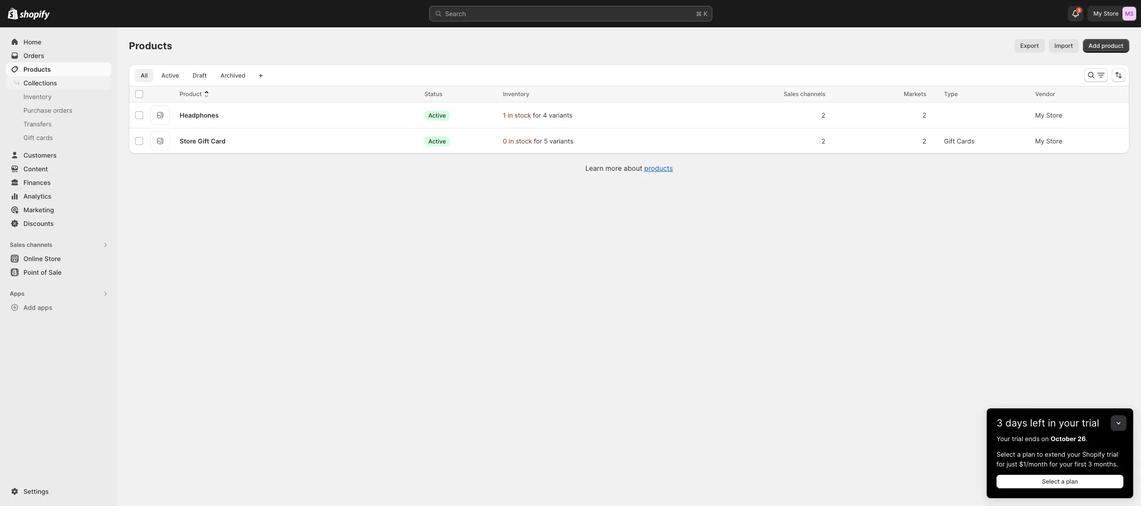 Task type: vqa. For each thing, say whether or not it's contained in the screenshot.
Auto-Expiration
no



Task type: locate. For each thing, give the bounding box(es) containing it.
1 vertical spatial variants
[[550, 137, 573, 145]]

stock
[[515, 111, 531, 119], [516, 137, 532, 145]]

0 horizontal spatial select
[[997, 451, 1016, 459]]

0 vertical spatial select
[[997, 451, 1016, 459]]

1 horizontal spatial select
[[1042, 478, 1060, 485]]

inventory button
[[503, 89, 539, 99]]

0 horizontal spatial plan
[[1023, 451, 1035, 459]]

active inside tab list
[[161, 72, 179, 79]]

your
[[1059, 418, 1079, 429], [1067, 451, 1081, 459], [1060, 461, 1073, 468]]

1 vertical spatial my store
[[1035, 111, 1062, 119]]

26
[[1078, 435, 1086, 443]]

your up october
[[1059, 418, 1079, 429]]

inventory up 1 in stock for 4 variants at the top of the page
[[503, 90, 529, 98]]

tab list
[[133, 68, 253, 83]]

online store
[[23, 255, 61, 263]]

inventory up purchase
[[23, 93, 52, 101]]

variants for 1 in stock for 4 variants
[[549, 111, 573, 119]]

2 vertical spatial trial
[[1107, 451, 1118, 459]]

settings link
[[6, 485, 111, 499]]

0 vertical spatial 1
[[1079, 8, 1080, 13]]

store inside button
[[44, 255, 61, 263]]

select for select a plan
[[1042, 478, 1060, 485]]

my store
[[1094, 10, 1119, 17], [1035, 111, 1062, 119], [1035, 137, 1062, 145]]

analytics
[[23, 192, 51, 200]]

1 vertical spatial trial
[[1012, 435, 1023, 443]]

0 vertical spatial products
[[129, 40, 172, 52]]

1 up import "button"
[[1079, 8, 1080, 13]]

1 vertical spatial sales
[[10, 241, 25, 249]]

0 horizontal spatial 1
[[503, 111, 506, 119]]

draft
[[193, 72, 207, 79]]

in right 0
[[509, 137, 514, 145]]

1 horizontal spatial plan
[[1066, 478, 1078, 485]]

october
[[1051, 435, 1076, 443]]

apps
[[10, 290, 25, 297]]

your up first
[[1067, 451, 1081, 459]]

2 vertical spatial active
[[428, 137, 446, 145]]

select a plan to extend your shopify trial for just $1/month for your first 3 months.
[[997, 451, 1118, 468]]

1 horizontal spatial 3
[[1088, 461, 1092, 468]]

1 vertical spatial plan
[[1066, 478, 1078, 485]]

orders
[[23, 52, 44, 60]]

0 vertical spatial plan
[[1023, 451, 1035, 459]]

my for 1 in stock for 4 variants
[[1035, 111, 1045, 119]]

my store for 1 in stock for 4 variants
[[1035, 111, 1062, 119]]

discounts
[[23, 220, 54, 228]]

inventory
[[503, 90, 529, 98], [23, 93, 52, 101]]

1 vertical spatial channels
[[27, 241, 52, 249]]

sales
[[784, 90, 799, 98], [10, 241, 25, 249]]

gift left the cards
[[23, 134, 34, 142]]

active
[[161, 72, 179, 79], [428, 112, 446, 119], [428, 137, 446, 145]]

products up all
[[129, 40, 172, 52]]

vendor
[[1035, 90, 1056, 98]]

1 horizontal spatial products
[[129, 40, 172, 52]]

1 vertical spatial 1
[[503, 111, 506, 119]]

active for store gift card
[[428, 137, 446, 145]]

a inside select a plan to extend your shopify trial for just $1/month for your first 3 months.
[[1017, 451, 1021, 459]]

0 horizontal spatial add
[[23, 304, 36, 312]]

trial inside dropdown button
[[1082, 418, 1099, 429]]

variants
[[549, 111, 573, 119], [550, 137, 573, 145]]

add left product
[[1089, 42, 1100, 49]]

0 vertical spatial sales channels
[[784, 90, 826, 98]]

0 vertical spatial sales
[[784, 90, 799, 98]]

trial
[[1082, 418, 1099, 429], [1012, 435, 1023, 443], [1107, 451, 1118, 459]]

select a plan link
[[997, 475, 1124, 489]]

your left first
[[1060, 461, 1073, 468]]

1 up 0
[[503, 111, 506, 119]]

a
[[1017, 451, 1021, 459], [1061, 478, 1065, 485]]

3 up your at right bottom
[[997, 418, 1003, 429]]

sales inside the "sales channels" button
[[10, 241, 25, 249]]

select inside select a plan to extend your shopify trial for just $1/month for your first 3 months.
[[997, 451, 1016, 459]]

1 vertical spatial sales channels
[[10, 241, 52, 249]]

1 horizontal spatial sales channels
[[784, 90, 826, 98]]

settings
[[23, 488, 49, 496]]

select
[[997, 451, 1016, 459], [1042, 478, 1060, 485]]

a up the just at right
[[1017, 451, 1021, 459]]

0 vertical spatial trial
[[1082, 418, 1099, 429]]

0 vertical spatial channels
[[800, 90, 826, 98]]

k
[[704, 10, 708, 18]]

1 vertical spatial 3
[[1088, 461, 1092, 468]]

sales channels inside button
[[10, 241, 52, 249]]

1 vertical spatial my
[[1035, 111, 1045, 119]]

for left 5
[[534, 137, 542, 145]]

channels
[[800, 90, 826, 98], [27, 241, 52, 249]]

1 vertical spatial a
[[1061, 478, 1065, 485]]

variants right 4
[[549, 111, 573, 119]]

plan for select a plan to extend your shopify trial for just $1/month for your first 3 months.
[[1023, 451, 1035, 459]]

stock right 0
[[516, 137, 532, 145]]

store
[[1104, 10, 1119, 17], [1046, 111, 1062, 119], [180, 137, 196, 145], [1046, 137, 1062, 145], [44, 255, 61, 263]]

1 vertical spatial active
[[428, 112, 446, 119]]

2 vertical spatial my store
[[1035, 137, 1062, 145]]

store gift card link
[[180, 136, 226, 146]]

0 vertical spatial a
[[1017, 451, 1021, 459]]

home link
[[6, 35, 111, 49]]

3 right first
[[1088, 461, 1092, 468]]

to
[[1037, 451, 1043, 459]]

.
[[1086, 435, 1088, 443]]

search
[[445, 10, 466, 18]]

gift left card
[[198, 137, 209, 145]]

shopify image
[[8, 8, 18, 20]]

1 horizontal spatial trial
[[1082, 418, 1099, 429]]

1
[[1079, 8, 1080, 13], [503, 111, 506, 119]]

plan for select a plan
[[1066, 478, 1078, 485]]

1 horizontal spatial add
[[1089, 42, 1100, 49]]

analytics link
[[6, 189, 111, 203]]

0 vertical spatial stock
[[515, 111, 531, 119]]

export button
[[1015, 39, 1045, 53]]

trial inside select a plan to extend your shopify trial for just $1/month for your first 3 months.
[[1107, 451, 1118, 459]]

0 vertical spatial variants
[[549, 111, 573, 119]]

inventory inside inventory button
[[503, 90, 529, 98]]

0 vertical spatial in
[[508, 111, 513, 119]]

in down inventory button
[[508, 111, 513, 119]]

products link
[[6, 63, 111, 76]]

more
[[606, 164, 622, 172]]

for
[[533, 111, 541, 119], [534, 137, 542, 145], [997, 461, 1005, 468], [1050, 461, 1058, 468]]

cards
[[957, 137, 975, 145]]

archived link
[[215, 69, 251, 83]]

0 horizontal spatial gift
[[23, 134, 34, 142]]

1 vertical spatial stock
[[516, 137, 532, 145]]

add product link
[[1083, 39, 1130, 53]]

⌘
[[696, 10, 702, 18]]

1 horizontal spatial gift
[[198, 137, 209, 145]]

product
[[180, 90, 202, 98]]

select down select a plan to extend your shopify trial for just $1/month for your first 3 months.
[[1042, 478, 1060, 485]]

trial right your at right bottom
[[1012, 435, 1023, 443]]

add inside button
[[23, 304, 36, 312]]

a down select a plan to extend your shopify trial for just $1/month for your first 3 months.
[[1061, 478, 1065, 485]]

1 vertical spatial select
[[1042, 478, 1060, 485]]

1 horizontal spatial sales
[[784, 90, 799, 98]]

export
[[1021, 42, 1039, 49]]

3 inside dropdown button
[[997, 418, 1003, 429]]

card
[[211, 137, 226, 145]]

0 horizontal spatial trial
[[1012, 435, 1023, 443]]

3
[[997, 418, 1003, 429], [1088, 461, 1092, 468]]

marketing
[[23, 206, 54, 214]]

2 vertical spatial in
[[1048, 418, 1056, 429]]

0 horizontal spatial 3
[[997, 418, 1003, 429]]

in right left
[[1048, 418, 1056, 429]]

3 days left in your trial button
[[987, 409, 1133, 429]]

trial up months.
[[1107, 451, 1118, 459]]

apps
[[37, 304, 52, 312]]

1 horizontal spatial a
[[1061, 478, 1065, 485]]

your trial ends on october 26 .
[[997, 435, 1088, 443]]

type button
[[944, 89, 968, 99]]

0 horizontal spatial a
[[1017, 451, 1021, 459]]

0 vertical spatial active
[[161, 72, 179, 79]]

1 vertical spatial products
[[23, 65, 51, 73]]

stock for 0 in stock
[[516, 137, 532, 145]]

0 horizontal spatial sales channels
[[10, 241, 52, 249]]

0 in stock for 5 variants
[[503, 137, 573, 145]]

add left 'apps' at the bottom left of the page
[[23, 304, 36, 312]]

of
[[41, 269, 47, 276]]

1 in stock for 4 variants
[[503, 111, 573, 119]]

1 inside 1 dropdown button
[[1079, 8, 1080, 13]]

finances link
[[6, 176, 111, 189]]

stock down inventory button
[[515, 111, 531, 119]]

0 horizontal spatial sales
[[10, 241, 25, 249]]

1 vertical spatial in
[[509, 137, 514, 145]]

gift for gift cards
[[23, 134, 34, 142]]

products up collections
[[23, 65, 51, 73]]

gift left cards
[[944, 137, 955, 145]]

2 horizontal spatial gift
[[944, 137, 955, 145]]

purchase orders link
[[6, 104, 111, 117]]

0 horizontal spatial channels
[[27, 241, 52, 249]]

point of sale
[[23, 269, 62, 276]]

plan down first
[[1066, 478, 1078, 485]]

1 horizontal spatial 1
[[1079, 8, 1080, 13]]

learn more about products
[[585, 164, 673, 172]]

all button
[[135, 69, 154, 83]]

plan inside select a plan to extend your shopify trial for just $1/month for your first 3 months.
[[1023, 451, 1035, 459]]

0 vertical spatial your
[[1059, 418, 1079, 429]]

1 vertical spatial add
[[23, 304, 36, 312]]

variants for 0 in stock for 5 variants
[[550, 137, 573, 145]]

1 vertical spatial your
[[1067, 451, 1081, 459]]

variants right 5
[[550, 137, 573, 145]]

2 horizontal spatial trial
[[1107, 451, 1118, 459]]

0 vertical spatial 3
[[997, 418, 1003, 429]]

1 horizontal spatial channels
[[800, 90, 826, 98]]

purchase orders
[[23, 106, 72, 114]]

trial up the "."
[[1082, 418, 1099, 429]]

2 vertical spatial my
[[1035, 137, 1045, 145]]

0 vertical spatial add
[[1089, 42, 1100, 49]]

1 horizontal spatial inventory
[[503, 90, 529, 98]]

select up the just at right
[[997, 451, 1016, 459]]

plan up $1/month
[[1023, 451, 1035, 459]]



Task type: describe. For each thing, give the bounding box(es) containing it.
headphones link
[[180, 110, 219, 120]]

customers
[[23, 151, 57, 159]]

finances
[[23, 179, 51, 187]]

first
[[1075, 461, 1087, 468]]

shopify image
[[20, 10, 50, 20]]

about
[[624, 164, 643, 172]]

select a plan
[[1042, 478, 1078, 485]]

months.
[[1094, 461, 1118, 468]]

type
[[944, 90, 958, 98]]

content
[[23, 165, 48, 173]]

active link
[[155, 69, 185, 83]]

import button
[[1049, 39, 1079, 53]]

my store image
[[1123, 7, 1136, 21]]

point
[[23, 269, 39, 276]]

marketing link
[[6, 203, 111, 217]]

a for select a plan
[[1061, 478, 1065, 485]]

0 horizontal spatial products
[[23, 65, 51, 73]]

product
[[1102, 42, 1124, 49]]

3 days left in your trial
[[997, 418, 1099, 429]]

0 vertical spatial my store
[[1094, 10, 1119, 17]]

my for 0 in stock for 5 variants
[[1035, 137, 1045, 145]]

products
[[644, 164, 673, 172]]

1 for 1 in stock for 4 variants
[[503, 111, 506, 119]]

sales channels button
[[6, 238, 111, 252]]

channels inside button
[[27, 241, 52, 249]]

4
[[543, 111, 547, 119]]

online
[[23, 255, 43, 263]]

days
[[1006, 418, 1028, 429]]

left
[[1030, 418, 1045, 429]]

in inside dropdown button
[[1048, 418, 1056, 429]]

orders link
[[6, 49, 111, 63]]

1 for 1
[[1079, 8, 1080, 13]]

for down extend
[[1050, 461, 1058, 468]]

0 horizontal spatial inventory
[[23, 93, 52, 101]]

orders
[[53, 106, 72, 114]]

transfers link
[[6, 117, 111, 131]]

status
[[424, 90, 443, 98]]

add product
[[1089, 42, 1124, 49]]

in for 1
[[508, 111, 513, 119]]

point of sale button
[[0, 266, 117, 279]]

markets
[[904, 90, 927, 98]]

customers link
[[6, 148, 111, 162]]

product button
[[180, 89, 212, 99]]

learn
[[585, 164, 604, 172]]

your
[[997, 435, 1010, 443]]

add for add apps
[[23, 304, 36, 312]]

discounts link
[[6, 217, 111, 231]]

online store link
[[6, 252, 111, 266]]

your inside dropdown button
[[1059, 418, 1079, 429]]

inventory link
[[6, 90, 111, 104]]

content link
[[6, 162, 111, 176]]

vendor button
[[1035, 89, 1065, 99]]

gift cards
[[23, 134, 53, 142]]

headphones
[[180, 111, 219, 119]]

collections
[[23, 79, 57, 87]]

collections link
[[6, 76, 111, 90]]

apps button
[[6, 287, 111, 301]]

a for select a plan to extend your shopify trial for just $1/month for your first 3 months.
[[1017, 451, 1021, 459]]

on
[[1042, 435, 1049, 443]]

in for 0
[[509, 137, 514, 145]]

add apps button
[[6, 301, 111, 314]]

add apps
[[23, 304, 52, 312]]

products link
[[644, 164, 673, 172]]

3 days left in your trial element
[[987, 434, 1133, 499]]

stock for 1 in stock
[[515, 111, 531, 119]]

gift cards
[[944, 137, 975, 145]]

ends
[[1025, 435, 1040, 443]]

$1/month
[[1019, 461, 1048, 468]]

2 vertical spatial your
[[1060, 461, 1073, 468]]

shopify
[[1082, 451, 1105, 459]]

all
[[141, 72, 148, 79]]

0
[[503, 137, 507, 145]]

home
[[23, 38, 41, 46]]

extend
[[1045, 451, 1066, 459]]

point of sale link
[[6, 266, 111, 279]]

active for headphones
[[428, 112, 446, 119]]

3 inside select a plan to extend your shopify trial for just $1/month for your first 3 months.
[[1088, 461, 1092, 468]]

5
[[544, 137, 548, 145]]

sale
[[49, 269, 62, 276]]

gift for gift cards
[[944, 137, 955, 145]]

for left the just at right
[[997, 461, 1005, 468]]

purchase
[[23, 106, 51, 114]]

just
[[1007, 461, 1018, 468]]

archived
[[220, 72, 245, 79]]

online store button
[[0, 252, 117, 266]]

cards
[[36, 134, 53, 142]]

my store for 0 in stock for 5 variants
[[1035, 137, 1062, 145]]

import
[[1055, 42, 1073, 49]]

0 vertical spatial my
[[1094, 10, 1102, 17]]

select for select a plan to extend your shopify trial for just $1/month for your first 3 months.
[[997, 451, 1016, 459]]

add for add product
[[1089, 42, 1100, 49]]

1 button
[[1068, 6, 1084, 21]]

gift cards link
[[6, 131, 111, 145]]

tab list containing all
[[133, 68, 253, 83]]

for left 4
[[533, 111, 541, 119]]

store gift card
[[180, 137, 226, 145]]



